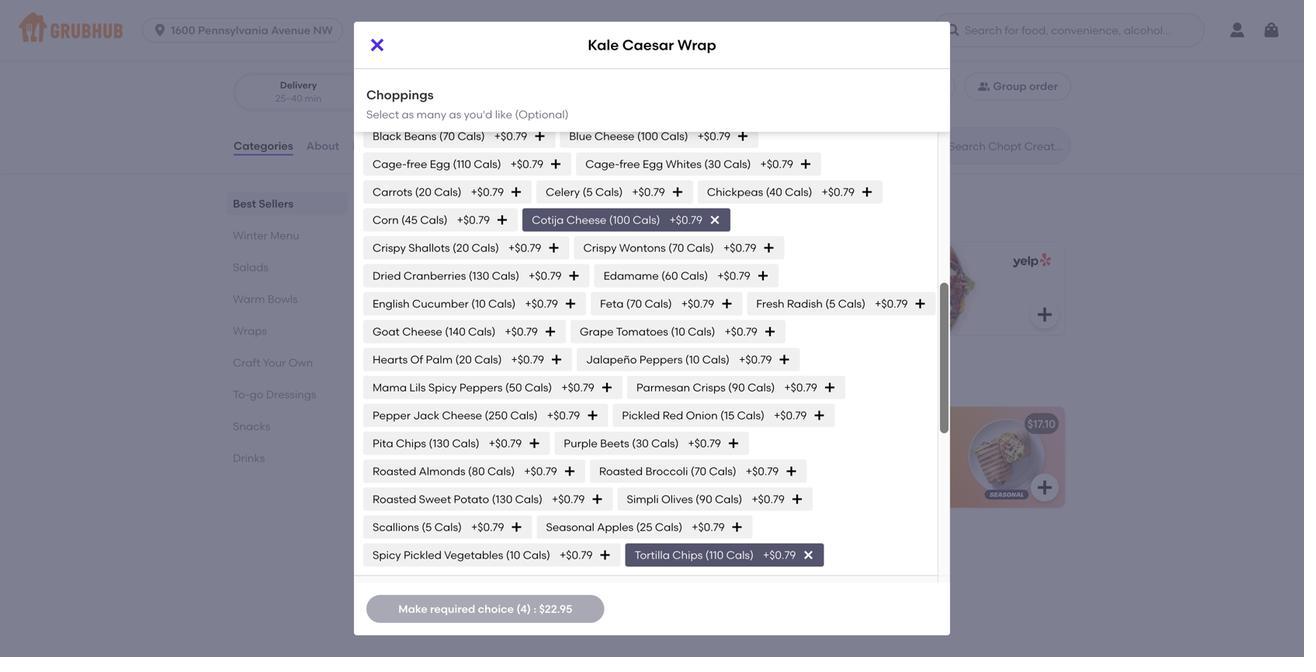 Task type: describe. For each thing, give the bounding box(es) containing it.
vegetables
[[444, 549, 503, 562]]

+$0.79 for seasonal apples (25 cals)
[[692, 521, 725, 534]]

svg image for tortilla chips (110 cals)
[[802, 549, 815, 562]]

(130 for cranberries
[[469, 269, 489, 283]]

kale caesar wrap $10.61 +
[[394, 284, 491, 315]]

+$0.79 for dried cranberries (130 cals)
[[529, 269, 562, 283]]

+$0.79 for fresh radish (5 cals)
[[875, 297, 908, 311]]

1 horizontal spatial (30
[[704, 158, 721, 171]]

corn (45 cals)
[[373, 213, 448, 227]]

olives
[[661, 493, 693, 506]]

svg image for goat cheese (140 cals)
[[544, 326, 557, 338]]

categories button
[[233, 118, 294, 174]]

svg image inside 1600 pennsylvania avenue nw button
[[152, 23, 168, 38]]

pickled for wrap
[[838, 455, 877, 468]]

0 horizontal spatial parmesan
[[404, 102, 457, 115]]

edamame
[[604, 269, 659, 283]]

mama
[[373, 381, 407, 394]]

svg image for black beans (70 cals)
[[534, 130, 546, 143]]

purple beets (30 cals)
[[564, 437, 679, 450]]

& for spicy jalapeño goddess salad
[[443, 503, 451, 516]]

romaine for salad
[[475, 487, 519, 500]]

chicken, for salad
[[453, 440, 497, 453]]

(10 down bowl
[[506, 549, 520, 562]]

jalapeño peppers (10 cals)
[[586, 353, 730, 366]]

$17.10 for wrap
[[1028, 418, 1056, 431]]

roasted for roasted broccoli (70 cals)
[[599, 465, 643, 478]]

(90 for olives
[[696, 493, 712, 506]]

jack
[[413, 409, 439, 422]]

egg for (110
[[430, 158, 450, 171]]

0 vertical spatial (20
[[415, 186, 432, 199]]

+$0.79 for pita chips (130 cals)
[[489, 437, 522, 450]]

egg for whites
[[643, 158, 663, 171]]

choice
[[478, 603, 514, 616]]

pickup 0.2 mi • 10–20 min
[[393, 79, 475, 104]]

cabbage for spicy jalapeño goddess salad
[[391, 503, 440, 516]]

english cucumber (10 cals)
[[373, 297, 516, 311]]

people icon image
[[978, 80, 990, 93]]

•
[[423, 93, 427, 104]]

ordered
[[407, 215, 449, 229]]

svg image for roasted sweet potato (130 cals)
[[591, 493, 604, 506]]

feta
[[600, 297, 624, 311]]

+$0.79 for chickpeas (40 cals)
[[822, 186, 855, 199]]

serrano heatwave bowl image
[[601, 521, 717, 622]]

cucumber
[[412, 297, 469, 311]]

2 horizontal spatial (130
[[492, 493, 513, 506]]

simpli olives (90 cals)
[[627, 493, 742, 506]]

warm
[[233, 293, 265, 306]]

required
[[430, 603, 475, 616]]

svg image for aged parmesan (120 cals)
[[559, 102, 572, 115]]

1 vertical spatial (5
[[825, 297, 836, 311]]

free for whites
[[620, 158, 640, 171]]

craft for craft your own
[[233, 356, 260, 370]]

fried for spicy jalapeño goddess salad
[[427, 440, 451, 453]]

whites
[[666, 158, 702, 171]]

good
[[329, 25, 354, 36]]

svg image for chickpeas (40 cals)
[[861, 186, 873, 198]]

+$0.79 for spicy pickled vegetables (10 cals)
[[560, 549, 593, 562]]

spicy right lils
[[428, 381, 457, 394]]

option group containing delivery 25–40 min
[[233, 72, 499, 112]]

1 choppings from the top
[[366, 43, 434, 58]]

:
[[534, 603, 536, 616]]

$10.96
[[741, 302, 773, 315]]

craft for craft your own salad $10.96 +
[[741, 284, 769, 297]]

tortilla for wrap
[[878, 471, 912, 484]]

chips for tortilla
[[673, 549, 703, 562]]

aged
[[373, 102, 401, 115]]

salads
[[233, 261, 269, 274]]

reviews
[[352, 139, 396, 152]]

tortilla
[[635, 549, 670, 562]]

2 select from the top
[[366, 108, 399, 121]]

group order
[[993, 80, 1058, 93]]

cage-free egg (110 cals)
[[373, 158, 501, 171]]

warm bowls
[[233, 293, 298, 306]]

chips for pita
[[396, 437, 426, 450]]

0 vertical spatial menu
[[270, 229, 299, 242]]

(10 for peppers
[[685, 353, 700, 366]]

svg image for spicy pickled vegetables (10 cals)
[[599, 549, 611, 562]]

make
[[398, 603, 428, 616]]

grubhub
[[467, 215, 515, 229]]

1 horizontal spatial +
[[704, 532, 711, 545]]

sellers for best sellers most ordered on grubhub
[[419, 193, 473, 213]]

almonds
[[419, 465, 465, 478]]

(70 for beans
[[439, 130, 455, 143]]

your for craft your own
[[263, 356, 286, 370]]

(250
[[485, 409, 508, 422]]

spicy for wrap
[[809, 455, 836, 468]]

spicy for spicy pickled vegetables (10 cals)
[[373, 549, 401, 562]]

0 horizontal spatial pickled
[[404, 549, 442, 562]]

dried
[[373, 269, 401, 283]]

92
[[303, 24, 316, 37]]

svg image for simpli olives (90 cals)
[[791, 493, 803, 506]]

simpli
[[627, 493, 659, 506]]

(15
[[720, 409, 735, 422]]

chickpeas
[[707, 186, 763, 199]]

+$0.79 for jalapeño peppers (10 cals)
[[739, 353, 772, 366]]

+$0.79 for roasted broccoli (70 cals)
[[746, 465, 779, 478]]

1 select from the top
[[366, 64, 399, 77]]

dressings
[[266, 388, 316, 401]]

cranberries
[[404, 269, 466, 283]]

$16.27 +
[[673, 532, 711, 545]]

jalapeño for spicy jalapeño goddess salad
[[423, 418, 474, 431]]

2 (optional) from the top
[[515, 108, 569, 121]]

goddess for salad
[[477, 418, 524, 431]]

fresh radish (5 cals)
[[756, 297, 866, 311]]

+$0.79 for goat cheese (140 cals)
[[505, 325, 538, 338]]

corn
[[373, 213, 399, 227]]

bowls
[[268, 293, 298, 306]]

celery (5 cals)
[[546, 186, 623, 199]]

dried cranberries (130 cals)
[[373, 269, 519, 283]]

1 (optional) from the top
[[515, 64, 569, 77]]

svg image for cage-free egg (110 cals)
[[550, 158, 562, 171]]

(5 for celery (5 cals)
[[583, 186, 593, 199]]

1 horizontal spatial jalapeño
[[586, 353, 637, 366]]

jalapeño for spicy jalapeño goddess wrap
[[771, 418, 822, 431]]

(5 for scallions (5 cals)
[[422, 521, 432, 534]]

drinks
[[233, 452, 265, 465]]

caesar for kale caesar wrap $10.61 +
[[420, 284, 459, 297]]

kale caesar wrap
[[588, 36, 716, 54]]

1 vertical spatial (30
[[632, 437, 649, 450]]

cilantro for salad
[[453, 503, 494, 516]]

roasted almonds (80 cals)
[[373, 465, 515, 478]]

serrano heatwave bowl
[[391, 532, 519, 545]]

svg image for roasted broccoli (70 cals)
[[785, 466, 798, 478]]

0 horizontal spatial (110
[[453, 158, 471, 171]]

+$0.79 for parmesan crisps (90 cals)
[[784, 381, 817, 394]]

chickpeas (40 cals)
[[707, 186, 812, 199]]

2 vertical spatial (20
[[455, 353, 472, 366]]

0 vertical spatial peppers
[[639, 353, 683, 366]]

svg image for grape tomatoes (10 cals)
[[764, 326, 776, 338]]

yelp image for craft your own salad
[[1010, 253, 1051, 268]]

+ inside craft your own salad $10.96 +
[[773, 302, 780, 315]]

svg image for crispy shallots (20 cals)
[[548, 242, 560, 254]]

svg image for carrots (20 cals)
[[510, 186, 523, 198]]

categories
[[234, 139, 293, 152]]

+ inside kale caesar wrap $10.61 +
[[424, 302, 430, 315]]

cheese down mama lils spicy peppers (50 cals) at the left bottom of the page
[[442, 409, 482, 422]]

feta (70 cals)
[[600, 297, 672, 311]]

+$0.79 for grape tomatoes (10 cals)
[[725, 325, 758, 338]]

(4)
[[517, 603, 531, 616]]

delivery
[[280, 79, 317, 91]]

roasted sweet potato (130 cals)
[[373, 493, 543, 506]]

pita
[[373, 437, 393, 450]]

radish, for wrap
[[876, 440, 911, 453]]

roasted broccoli (70 cals)
[[599, 465, 737, 478]]

as down 10–20
[[449, 108, 461, 121]]

(70 right feta
[[626, 297, 642, 311]]

wrap for kale caesar wrap $10.61 +
[[461, 284, 491, 297]]

as down mi
[[402, 108, 414, 121]]

scallions (5 cals)
[[373, 521, 462, 534]]

min inside 'delivery 25–40 min'
[[305, 93, 322, 104]]

apples
[[597, 521, 634, 534]]

svg image for mama lils spicy peppers (50 cals)
[[601, 382, 613, 394]]

wraps
[[233, 325, 267, 338]]

chips, for spicy jalapeño goddess wrap
[[739, 487, 770, 500]]

potato
[[454, 493, 489, 506]]

craft your own salad $10.96 +
[[741, 284, 856, 315]]

blend for wrap
[[844, 503, 874, 516]]

cheese for cotija
[[566, 213, 607, 227]]

svg image for edamame (60 cals)
[[757, 270, 769, 282]]

svg image for jalapeño peppers (10 cals)
[[778, 354, 791, 366]]

min inside pickup 0.2 mi • 10–20 min
[[458, 93, 475, 104]]

tomatoes
[[616, 325, 668, 338]]

cheese, for wrap
[[835, 471, 876, 484]]

1600 pennsylvania avenue nw button
[[142, 18, 349, 43]]

shallots
[[409, 241, 450, 255]]

svg image for blue cheese (100 cals)
[[737, 130, 749, 143]]

mi
[[409, 93, 420, 104]]

svg image for crispy wontons (70 cals)
[[763, 242, 775, 254]]

mama lils spicy peppers (50 cals)
[[373, 381, 552, 394]]

as up pickup
[[449, 64, 461, 77]]

(130 for chips
[[429, 437, 450, 450]]

spicy jalapeño goddess wrap
[[739, 418, 904, 431]]

0 vertical spatial winter menu
[[233, 229, 299, 242]]

best for best sellers
[[233, 197, 256, 210]]

2 horizontal spatial wrap
[[874, 418, 904, 431]]

cotija
[[532, 213, 564, 227]]

grape tomatoes (10 cals)
[[580, 325, 715, 338]]

1 vertical spatial menu
[[438, 371, 482, 390]]

reviews button
[[352, 118, 397, 174]]

1 horizontal spatial winter
[[379, 371, 434, 390]]

chips, for spicy jalapeño goddess salad
[[391, 487, 422, 500]]

+$0.79 for pickled red onion (15 cals)
[[774, 409, 807, 422]]

25–40
[[275, 93, 302, 104]]

salad for spicy jalapeño goddess salad
[[527, 418, 558, 431]]

to-
[[233, 388, 250, 401]]



Task type: locate. For each thing, give the bounding box(es) containing it.
1 radish, from the left
[[528, 440, 563, 453]]

vegetables, down spicy jalapeño goddess wrap
[[739, 471, 800, 484]]

0 horizontal spatial egg
[[430, 158, 450, 171]]

(90
[[728, 381, 745, 394], [696, 493, 712, 506]]

1 panko from the left
[[391, 440, 424, 453]]

best for best sellers most ordered on grubhub
[[379, 193, 415, 213]]

salad for craft your own salad $10.96 +
[[825, 284, 856, 297]]

yelp image
[[662, 253, 703, 268], [1010, 253, 1051, 268]]

1600
[[171, 24, 195, 37]]

1 vertical spatial kale
[[394, 284, 417, 297]]

1 vertical spatial (20
[[453, 241, 469, 255]]

+$0.79 for blue cheese (100 cals)
[[698, 130, 731, 143]]

peppers down grape tomatoes (10 cals)
[[639, 353, 683, 366]]

+$0.79 for aged parmesan (120 cals)
[[520, 102, 553, 115]]

like up aged parmesan (120 cals) at the top
[[495, 64, 512, 77]]

menu down the palm at the bottom
[[438, 371, 482, 390]]

2 pickled from the left
[[838, 455, 877, 468]]

panko fried chicken, fresh radish, black beans, spicy pickled vegetables, cotija cheese, tortilla chips, scallions, romaine and cabbage & cilantro blend for wrap
[[739, 440, 912, 516]]

to-go dressings
[[233, 388, 316, 401]]

heatwave
[[436, 532, 490, 545]]

1 pickled from the left
[[491, 455, 529, 468]]

1 horizontal spatial chicken,
[[801, 440, 845, 453]]

1 horizontal spatial romaine
[[823, 487, 867, 500]]

(130 up "almonds"
[[429, 437, 450, 450]]

wontons
[[619, 241, 666, 255]]

crisps
[[693, 381, 726, 394]]

chips, right olives
[[739, 487, 770, 500]]

best up the most
[[379, 193, 415, 213]]

1 vertical spatial (100
[[609, 213, 630, 227]]

1 vertical spatial choppings
[[366, 87, 434, 102]]

blend for salad
[[496, 503, 526, 516]]

1 horizontal spatial and
[[870, 487, 891, 500]]

1 beans, from the left
[[423, 455, 458, 468]]

cheese right blue
[[595, 130, 635, 143]]

1 fried from the left
[[427, 440, 451, 453]]

0 vertical spatial caesar
[[622, 36, 674, 54]]

1 vegetables, from the left
[[391, 471, 452, 484]]

0 horizontal spatial peppers
[[459, 381, 503, 394]]

0 horizontal spatial spicy
[[461, 455, 488, 468]]

pickled left the red
[[622, 409, 660, 422]]

+$0.79 for carrots (20 cals)
[[471, 186, 504, 199]]

0 horizontal spatial chicken,
[[453, 440, 497, 453]]

(70 for broccoli
[[691, 465, 707, 478]]

kale for kale caesar wrap $10.61 +
[[394, 284, 417, 297]]

svg image
[[1262, 21, 1281, 40], [946, 23, 961, 38], [368, 36, 387, 54], [534, 130, 546, 143], [737, 130, 749, 143], [800, 158, 812, 171], [510, 186, 523, 198], [671, 186, 684, 198], [548, 242, 560, 254], [564, 298, 577, 310], [1036, 305, 1054, 324], [764, 326, 776, 338], [550, 354, 563, 366], [601, 382, 613, 394], [824, 382, 836, 394], [727, 438, 740, 450], [563, 466, 576, 478], [688, 478, 706, 497]]

(10 up "parmesan crisps (90 cals)"
[[685, 353, 700, 366]]

cabbage for spicy jalapeño goddess wrap
[[739, 503, 788, 516]]

own up dressings
[[288, 356, 313, 370]]

fried up "almonds"
[[427, 440, 451, 453]]

1 horizontal spatial cilantro
[[801, 503, 841, 516]]

best down categories button
[[233, 197, 256, 210]]

+$0.79 for black beans (70 cals)
[[494, 130, 527, 143]]

roasted for roasted sweet potato (130 cals)
[[373, 493, 416, 506]]

blue cheese (100 cals)
[[569, 130, 688, 143]]

and for salad
[[522, 487, 543, 500]]

3.8
[[248, 24, 264, 37]]

0 horizontal spatial tortilla
[[530, 471, 564, 484]]

1600 pennsylvania avenue nw
[[171, 24, 333, 37]]

1 vertical spatial (130
[[429, 437, 450, 450]]

best inside best sellers most ordered on grubhub
[[379, 193, 415, 213]]

winter menu
[[233, 229, 299, 242], [379, 371, 482, 390]]

like right "(120"
[[495, 108, 512, 121]]

select up black
[[366, 108, 399, 121]]

1 horizontal spatial (110
[[705, 549, 724, 562]]

free
[[407, 158, 427, 171], [620, 158, 640, 171]]

+$0.79 for corn (45 cals)
[[457, 213, 490, 227]]

+$0.79 for crispy wontons (70 cals)
[[723, 241, 757, 255]]

2 & from the left
[[790, 503, 799, 516]]

0 horizontal spatial cage-
[[373, 158, 407, 171]]

own inside craft your own salad $10.96 +
[[798, 284, 822, 297]]

parmesan crisps (90 cals)
[[636, 381, 775, 394]]

+$0.79 for cotija cheese (100 cals)
[[670, 213, 703, 227]]

1 horizontal spatial &
[[790, 503, 799, 516]]

1 goddess from the left
[[477, 418, 524, 431]]

scallions, for spicy jalapeño goddess salad
[[425, 487, 473, 500]]

(90 for crisps
[[728, 381, 745, 394]]

2 like from the top
[[495, 108, 512, 121]]

search icon image
[[924, 137, 942, 155]]

1 vertical spatial winter
[[379, 371, 434, 390]]

sweet
[[419, 493, 451, 506]]

1 horizontal spatial (130
[[469, 269, 489, 283]]

cage-free egg whites (30 cals)
[[586, 158, 751, 171]]

svg image
[[152, 23, 168, 38], [559, 102, 572, 115], [550, 158, 562, 171], [861, 186, 873, 198], [496, 214, 509, 226], [709, 214, 721, 226], [763, 242, 775, 254], [568, 270, 580, 282], [757, 270, 769, 282], [721, 298, 733, 310], [914, 298, 927, 310], [688, 305, 706, 324], [544, 326, 557, 338], [778, 354, 791, 366], [586, 410, 599, 422], [813, 410, 826, 422], [528, 438, 541, 450], [785, 466, 798, 478], [1036, 478, 1054, 497], [591, 493, 604, 506], [791, 493, 803, 506], [510, 521, 523, 534], [731, 521, 743, 534], [599, 549, 611, 562], [802, 549, 815, 562]]

carrots
[[373, 186, 412, 199]]

0 horizontal spatial min
[[305, 93, 322, 104]]

(70
[[439, 130, 455, 143], [668, 241, 684, 255], [626, 297, 642, 311], [691, 465, 707, 478]]

select
[[366, 64, 399, 77], [366, 108, 399, 121]]

1 and from the left
[[522, 487, 543, 500]]

0 vertical spatial craft
[[741, 284, 769, 297]]

2 $17.10 from the left
[[1028, 418, 1056, 431]]

0 horizontal spatial yelp image
[[662, 253, 703, 268]]

you'd up "(120"
[[464, 64, 492, 77]]

1 cotija from the left
[[455, 471, 485, 484]]

1 horizontal spatial (100
[[637, 130, 658, 143]]

(90 right crisps
[[728, 381, 745, 394]]

0 vertical spatial you'd
[[464, 64, 492, 77]]

0 horizontal spatial (5
[[422, 521, 432, 534]]

2 choppings select as many as you'd like (optional) from the top
[[366, 87, 569, 121]]

panko
[[391, 440, 424, 453], [739, 440, 772, 453]]

+$0.79 for purple beets (30 cals)
[[688, 437, 721, 450]]

(25
[[636, 521, 653, 534]]

sellers for best sellers
[[259, 197, 294, 210]]

black for spicy jalapeño goddess wrap
[[739, 455, 768, 468]]

2 egg from the left
[[643, 158, 663, 171]]

scallions,
[[425, 487, 473, 500], [772, 487, 820, 500]]

(70 right beans
[[439, 130, 455, 143]]

cilantro for wrap
[[801, 503, 841, 516]]

craft inside craft your own salad $10.96 +
[[741, 284, 769, 297]]

crispy
[[373, 241, 406, 255], [583, 241, 617, 255]]

scallions, down spicy jalapeño goddess wrap
[[772, 487, 820, 500]]

2 spicy from the left
[[809, 455, 836, 468]]

1 horizontal spatial spicy
[[809, 455, 836, 468]]

0 horizontal spatial beans,
[[423, 455, 458, 468]]

1 vertical spatial winter menu
[[379, 371, 482, 390]]

cage- down reviews
[[373, 158, 407, 171]]

spicy up the pita chips (130 cals)
[[391, 418, 420, 431]]

1 horizontal spatial yelp image
[[1010, 253, 1051, 268]]

1 romaine from the left
[[475, 487, 519, 500]]

2 cotija from the left
[[803, 471, 832, 484]]

1 horizontal spatial cabbage
[[739, 503, 788, 516]]

1 tortilla from the left
[[530, 471, 564, 484]]

black beans (70 cals)
[[373, 130, 485, 143]]

main navigation navigation
[[0, 0, 1304, 61]]

+$0.79 for hearts of palm (20 cals)
[[511, 353, 544, 366]]

2 chips, from the left
[[739, 487, 770, 500]]

+$0.79 for crispy shallots (20 cals)
[[508, 241, 541, 255]]

order
[[1029, 80, 1058, 93]]

0 horizontal spatial chips,
[[391, 487, 422, 500]]

+$0.79 for simpli olives (90 cals)
[[752, 493, 785, 506]]

about button
[[306, 118, 340, 174]]

2 tortilla from the left
[[878, 471, 912, 484]]

spicy down spicy jalapeño goddess wrap
[[809, 455, 836, 468]]

svg image for scallions (5 cals)
[[510, 521, 523, 534]]

1 horizontal spatial cotija
[[803, 471, 832, 484]]

1 spicy from the left
[[461, 455, 488, 468]]

vegetables,
[[391, 471, 452, 484], [739, 471, 800, 484]]

(45
[[401, 213, 418, 227]]

your inside craft your own salad $10.96 +
[[772, 284, 795, 297]]

purple
[[564, 437, 598, 450]]

best
[[379, 193, 415, 213], [233, 197, 256, 210]]

2 crispy from the left
[[583, 241, 617, 255]]

0 horizontal spatial sellers
[[259, 197, 294, 210]]

1 horizontal spatial chips,
[[739, 487, 770, 500]]

1 vertical spatial select
[[366, 108, 399, 121]]

caesar for kale caesar wrap
[[622, 36, 674, 54]]

chips down $16.27
[[673, 549, 703, 562]]

spicy for spicy jalapeño goddess wrap
[[739, 418, 768, 431]]

vegetables, for spicy jalapeño goddess wrap
[[739, 471, 800, 484]]

0 horizontal spatial radish,
[[528, 440, 563, 453]]

2 min from the left
[[458, 93, 475, 104]]

1 cilantro from the left
[[453, 503, 494, 516]]

Search Chopt Creative Salad Co. search field
[[947, 139, 1066, 154]]

svg image for pita chips (130 cals)
[[528, 438, 541, 450]]

+$0.79 for mama lils spicy peppers (50 cals)
[[561, 381, 595, 394]]

(20 right the palm at the bottom
[[455, 353, 472, 366]]

1 horizontal spatial tortilla
[[878, 471, 912, 484]]

many down •
[[417, 108, 446, 121]]

pickled for salad
[[491, 455, 529, 468]]

2 radish, from the left
[[876, 440, 911, 453]]

1 egg from the left
[[430, 158, 450, 171]]

tortilla for salad
[[530, 471, 564, 484]]

salad
[[825, 284, 856, 297], [527, 418, 558, 431]]

beans, down spicy jalapeño goddess wrap
[[771, 455, 806, 468]]

group
[[993, 80, 1027, 93]]

2 yelp image from the left
[[1010, 253, 1051, 268]]

(120
[[460, 102, 481, 115]]

svg image for pepper jack cheese (250 cals)
[[586, 410, 599, 422]]

+ left radish
[[773, 302, 780, 315]]

hearts of palm (20 cals)
[[373, 353, 502, 366]]

0 horizontal spatial blend
[[496, 503, 526, 516]]

fresh
[[756, 297, 784, 311]]

0 vertical spatial choppings select as many as you'd like (optional)
[[366, 43, 569, 77]]

romaine down spicy jalapeño goddess wrap
[[823, 487, 867, 500]]

(100 for blue cheese (100 cals)
[[637, 130, 658, 143]]

2 cilantro from the left
[[801, 503, 841, 516]]

grape
[[580, 325, 614, 338]]

cotija up the "potato"
[[455, 471, 485, 484]]

1 vertical spatial (90
[[696, 493, 712, 506]]

+$0.79 for english cucumber (10 cals)
[[525, 297, 558, 311]]

2 many from the top
[[417, 108, 446, 121]]

seasonal apples (25 cals)
[[546, 521, 682, 534]]

chicken, down spicy jalapeño goddess salad
[[453, 440, 497, 453]]

2 panko fried chicken, fresh radish, black beans, spicy pickled vegetables, cotija cheese, tortilla chips, scallions, romaine and cabbage & cilantro blend from the left
[[739, 440, 912, 516]]

(20 down on
[[453, 241, 469, 255]]

kale inside kale caesar wrap $10.61 +
[[394, 284, 417, 297]]

2 cage- from the left
[[586, 158, 620, 171]]

+$0.79 for roasted sweet potato (130 cals)
[[552, 493, 585, 506]]

salad up fresh radish (5 cals)
[[825, 284, 856, 297]]

0 horizontal spatial menu
[[270, 229, 299, 242]]

1 horizontal spatial own
[[798, 284, 822, 297]]

1 horizontal spatial pickled
[[622, 409, 660, 422]]

free down blue cheese (100 cals)
[[620, 158, 640, 171]]

crispy wontons (70 cals)
[[583, 241, 714, 255]]

2 choppings from the top
[[366, 87, 434, 102]]

1 yelp image from the left
[[662, 253, 703, 268]]

svg image for fresh radish (5 cals)
[[914, 298, 927, 310]]

cheese for goat
[[402, 325, 442, 338]]

cotija cheese (100 cals)
[[532, 213, 660, 227]]

2 you'd from the top
[[464, 108, 492, 121]]

0 vertical spatial (110
[[453, 158, 471, 171]]

1 vertical spatial own
[[288, 356, 313, 370]]

chicken, down spicy jalapeño goddess wrap
[[801, 440, 845, 453]]

jalapeño up the pita chips (130 cals)
[[423, 418, 474, 431]]

fresh
[[499, 440, 525, 453], [847, 440, 873, 453]]

1 horizontal spatial best
[[379, 193, 415, 213]]

0 vertical spatial parmesan
[[404, 102, 457, 115]]

0 vertical spatial (90
[[728, 381, 745, 394]]

+$0.79 for scallions (5 cals)
[[471, 521, 504, 534]]

cage- up celery (5 cals)
[[586, 158, 620, 171]]

&
[[443, 503, 451, 516], [790, 503, 799, 516]]

0 vertical spatial your
[[772, 284, 795, 297]]

(130 up kale caesar wrap $10.61 + at the left top of page
[[469, 269, 489, 283]]

peppers up (250
[[459, 381, 503, 394]]

0 horizontal spatial (100
[[609, 213, 630, 227]]

best sellers most ordered on grubhub
[[379, 193, 515, 229]]

+$0.79 for edamame (60 cals)
[[717, 269, 751, 283]]

1 blend from the left
[[496, 503, 526, 516]]

(100 for cotija cheese (100 cals)
[[609, 213, 630, 227]]

seasonal
[[546, 521, 595, 534]]

1 cabbage from the left
[[391, 503, 440, 516]]

2 free from the left
[[620, 158, 640, 171]]

svg image for hearts of palm (20 cals)
[[550, 354, 563, 366]]

lils
[[409, 381, 426, 394]]

chicken,
[[453, 440, 497, 453], [801, 440, 845, 453]]

on
[[451, 215, 465, 229]]

edamame (60 cals)
[[604, 269, 708, 283]]

black down the pita chips (130 cals)
[[391, 455, 420, 468]]

black
[[391, 455, 420, 468], [739, 455, 768, 468]]

0 vertical spatial winter
[[233, 229, 268, 242]]

(5 right celery
[[583, 186, 593, 199]]

0 horizontal spatial (130
[[429, 437, 450, 450]]

1 black from the left
[[391, 455, 420, 468]]

pickled down spicy jalapeño goddess wrap
[[838, 455, 877, 468]]

menu down the best sellers
[[270, 229, 299, 242]]

2 cabbage from the left
[[739, 503, 788, 516]]

(10 up jalapeño peppers (10 cals)
[[671, 325, 685, 338]]

spicy jalapeño goddess salad image
[[601, 407, 717, 508]]

winter menu down the best sellers
[[233, 229, 299, 242]]

1 horizontal spatial $17.10
[[1028, 418, 1056, 431]]

panko down pickled red onion (15 cals)
[[739, 440, 772, 453]]

2 vegetables, from the left
[[739, 471, 800, 484]]

2 blend from the left
[[844, 503, 874, 516]]

sellers down categories button
[[259, 197, 294, 210]]

+$0.79 for feta (70 cals)
[[681, 297, 714, 311]]

fried for spicy jalapeño goddess wrap
[[774, 440, 798, 453]]

1 horizontal spatial sellers
[[419, 193, 473, 213]]

(20 up ordered at the top of page
[[415, 186, 432, 199]]

spicy pickled vegetables (10 cals)
[[373, 549, 550, 562]]

0 vertical spatial (optional)
[[515, 64, 569, 77]]

1 horizontal spatial pickled
[[838, 455, 877, 468]]

1 horizontal spatial menu
[[438, 371, 482, 390]]

food
[[357, 25, 377, 36]]

2 vertical spatial (5
[[422, 521, 432, 534]]

option group
[[233, 72, 499, 112]]

1 vertical spatial pickled
[[404, 549, 442, 562]]

svg image for cage-free egg whites (30 cals)
[[800, 158, 812, 171]]

caesar inside kale caesar wrap $10.61 +
[[420, 284, 459, 297]]

romaine down (80
[[475, 487, 519, 500]]

panko fried chicken, fresh radish, black beans, spicy pickled vegetables, cotija cheese, tortilla chips, scallions, romaine and cabbage & cilantro blend for salad
[[391, 440, 564, 516]]

vegetables, up sweet
[[391, 471, 452, 484]]

craft down the wraps
[[233, 356, 260, 370]]

fresh down spicy jalapeño goddess wrap
[[847, 440, 873, 453]]

scallions
[[373, 521, 419, 534]]

roasted down purple beets (30 cals)
[[599, 465, 643, 478]]

cheese for blue
[[595, 130, 635, 143]]

sellers inside best sellers most ordered on grubhub
[[419, 193, 473, 213]]

(5 right radish
[[825, 297, 836, 311]]

star icon image
[[233, 23, 248, 38]]

nw
[[313, 24, 333, 37]]

(130 right the "potato"
[[492, 493, 513, 506]]

1 horizontal spatial parmesan
[[636, 381, 690, 394]]

bowl
[[493, 532, 519, 545]]

roasted up scallions
[[373, 493, 416, 506]]

spicy jalapeño goddess salad
[[391, 418, 558, 431]]

egg down black beans (70 cals)
[[430, 158, 450, 171]]

radish, down spicy jalapeño goddess wrap
[[876, 440, 911, 453]]

cheese
[[595, 130, 635, 143], [566, 213, 607, 227], [402, 325, 442, 338], [442, 409, 482, 422]]

0 horizontal spatial pickled
[[491, 455, 529, 468]]

0 vertical spatial pickled
[[622, 409, 660, 422]]

spicy down spicy jalapeño goddess salad
[[461, 455, 488, 468]]

egg left whites
[[643, 158, 663, 171]]

2 chicken, from the left
[[801, 440, 845, 453]]

1 vertical spatial chips
[[673, 549, 703, 562]]

0.2
[[393, 93, 406, 104]]

0 horizontal spatial fresh
[[499, 440, 525, 453]]

0 horizontal spatial &
[[443, 503, 451, 516]]

(100 up wontons
[[609, 213, 630, 227]]

1 crispy from the left
[[373, 241, 406, 255]]

choppings
[[366, 43, 434, 58], [366, 87, 434, 102]]

1 fresh from the left
[[499, 440, 525, 453]]

(10 for tomatoes
[[671, 325, 685, 338]]

1 horizontal spatial vegetables,
[[739, 471, 800, 484]]

0 horizontal spatial wrap
[[461, 284, 491, 297]]

2 black from the left
[[739, 455, 768, 468]]

2 goddess from the left
[[825, 418, 872, 431]]

cheese down $10.61
[[402, 325, 442, 338]]

chicken, for wrap
[[801, 440, 845, 453]]

winter down of
[[379, 371, 434, 390]]

jalapeño
[[586, 353, 637, 366], [423, 418, 474, 431], [771, 418, 822, 431]]

spicy for salad
[[461, 455, 488, 468]]

jalapeño down grape
[[586, 353, 637, 366]]

0 horizontal spatial (30
[[632, 437, 649, 450]]

blend
[[496, 503, 526, 516], [844, 503, 874, 516]]

0 horizontal spatial romaine
[[475, 487, 519, 500]]

2 scallions, from the left
[[772, 487, 820, 500]]

2 and from the left
[[870, 487, 891, 500]]

min down delivery at the top
[[305, 93, 322, 104]]

sellers up on
[[419, 193, 473, 213]]

1 like from the top
[[495, 64, 512, 77]]

1 horizontal spatial black
[[739, 455, 768, 468]]

svg image for english cucumber (10 cals)
[[564, 298, 577, 310]]

chips, up scallions (5 cals)
[[391, 487, 422, 500]]

select up 0.2
[[366, 64, 399, 77]]

1 horizontal spatial kale
[[588, 36, 619, 54]]

$16.27
[[673, 532, 704, 545]]

0 horizontal spatial (90
[[696, 493, 712, 506]]

as up mi
[[402, 64, 414, 77]]

black
[[373, 130, 402, 143]]

0 vertical spatial wrap
[[678, 36, 716, 54]]

(140
[[445, 325, 466, 338]]

go
[[250, 388, 264, 401]]

free up the carrots (20 cals)
[[407, 158, 427, 171]]

(100 up cage-free egg whites (30 cals)
[[637, 130, 658, 143]]

(110 down black beans (70 cals)
[[453, 158, 471, 171]]

0 horizontal spatial +
[[424, 302, 430, 315]]

0 vertical spatial (100
[[637, 130, 658, 143]]

0 horizontal spatial kale
[[394, 284, 417, 297]]

(70 up the simpli olives (90 cals)
[[691, 465, 707, 478]]

(60
[[661, 269, 678, 283]]

0 horizontal spatial cotija
[[455, 471, 485, 484]]

cheese, for salad
[[487, 471, 528, 484]]

red
[[663, 409, 683, 422]]

scallions, down "roasted almonds (80 cals)" on the left of page
[[425, 487, 473, 500]]

0 vertical spatial (30
[[704, 158, 721, 171]]

2 beans, from the left
[[771, 455, 806, 468]]

(10
[[471, 297, 486, 311], [671, 325, 685, 338], [685, 353, 700, 366], [506, 549, 520, 562]]

cotija down spicy jalapeño goddess wrap
[[803, 471, 832, 484]]

$17.10
[[680, 418, 708, 431], [1028, 418, 1056, 431]]

make required choice (4) : $22.95
[[398, 603, 572, 616]]

1 choppings select as many as you'd like (optional) from the top
[[366, 43, 569, 77]]

0 vertical spatial chips
[[396, 437, 426, 450]]

2 fried from the left
[[774, 440, 798, 453]]

broccoli
[[645, 465, 688, 478]]

0 horizontal spatial winter
[[233, 229, 268, 242]]

+ up goat cheese (140 cals)
[[424, 302, 430, 315]]

1 many from the top
[[417, 64, 446, 77]]

1 free from the left
[[407, 158, 427, 171]]

wrap inside kale caesar wrap $10.61 +
[[461, 284, 491, 297]]

(363)
[[267, 24, 294, 37]]

fresh down (250
[[499, 440, 525, 453]]

1 horizontal spatial goddess
[[825, 418, 872, 431]]

pickled right (80
[[491, 455, 529, 468]]

1 horizontal spatial chips
[[673, 549, 703, 562]]

salad inside craft your own salad $10.96 +
[[825, 284, 856, 297]]

(20
[[415, 186, 432, 199], [453, 241, 469, 255], [455, 353, 472, 366]]

your for craft your own salad $10.96 +
[[772, 284, 795, 297]]

like
[[495, 64, 512, 77], [495, 108, 512, 121]]

1 chicken, from the left
[[453, 440, 497, 453]]

pickled down "serrano"
[[404, 549, 442, 562]]

(10 right cucumber
[[471, 297, 486, 311]]

vegetables, for spicy jalapeño goddess salad
[[391, 471, 452, 484]]

2 panko from the left
[[739, 440, 772, 453]]

+$0.79 for celery (5 cals)
[[632, 186, 665, 199]]

0 horizontal spatial crispy
[[373, 241, 406, 255]]

fried down spicy jalapeño goddess wrap
[[774, 440, 798, 453]]

0 vertical spatial salad
[[825, 284, 856, 297]]

spicy down scallions
[[373, 549, 401, 562]]

winter menu down hearts of palm (20 cals)
[[379, 371, 482, 390]]

cage- for cage-free egg whites (30 cals)
[[586, 158, 620, 171]]

0 horizontal spatial caesar
[[420, 284, 459, 297]]

cheese, right (80
[[487, 471, 528, 484]]

you'd down pickup 0.2 mi • 10–20 min
[[464, 108, 492, 121]]

many up pickup
[[417, 64, 446, 77]]

1 cheese, from the left
[[487, 471, 528, 484]]

1 scallions, from the left
[[425, 487, 473, 500]]

1 chips, from the left
[[391, 487, 422, 500]]

+ up "tortilla chips (110 cals)"
[[704, 532, 711, 545]]

your up fresh
[[772, 284, 795, 297]]

crispy down "cotija cheese (100 cals)"
[[583, 241, 617, 255]]

1 $17.10 from the left
[[680, 418, 708, 431]]

svg image for roasted almonds (80 cals)
[[563, 466, 576, 478]]

good food
[[329, 25, 377, 36]]

+$0.79 for tortilla chips (110 cals)
[[763, 549, 796, 562]]

roasted down pita
[[373, 465, 416, 478]]

romaine
[[475, 487, 519, 500], [823, 487, 867, 500]]

(110 down $16.27 +
[[705, 549, 724, 562]]

spicy for spicy jalapeño goddess salad
[[391, 418, 420, 431]]

as
[[402, 64, 414, 77], [449, 64, 461, 77], [402, 108, 414, 121], [449, 108, 461, 121]]

(30 right beets
[[632, 437, 649, 450]]

(130
[[469, 269, 489, 283], [429, 437, 450, 450], [492, 493, 513, 506]]

1 & from the left
[[443, 503, 451, 516]]

salad right (250
[[527, 418, 558, 431]]

1 min from the left
[[305, 93, 322, 104]]

2 fresh from the left
[[847, 440, 873, 453]]

0 vertical spatial select
[[366, 64, 399, 77]]

1 cage- from the left
[[373, 158, 407, 171]]

0 horizontal spatial panko fried chicken, fresh radish, black beans, spicy pickled vegetables, cotija cheese, tortilla chips, scallions, romaine and cabbage & cilantro blend
[[391, 440, 564, 516]]

$22.95
[[539, 603, 572, 616]]

0 vertical spatial own
[[798, 284, 822, 297]]

carrots (20 cals)
[[373, 186, 462, 199]]

craft up $10.96
[[741, 284, 769, 297]]

spicy jalapeño goddess wrap image
[[949, 407, 1065, 508]]

winter up salads
[[233, 229, 268, 242]]

kale for kale caesar wrap
[[588, 36, 619, 54]]

svg image for feta (70 cals)
[[721, 298, 733, 310]]

chips,
[[391, 487, 422, 500], [739, 487, 770, 500]]

2 vertical spatial wrap
[[874, 418, 904, 431]]

black down pickled red onion (15 cals)
[[739, 455, 768, 468]]

pickup
[[418, 79, 449, 91]]

(10 for cucumber
[[471, 297, 486, 311]]

and
[[522, 487, 543, 500], [870, 487, 891, 500]]

2 romaine from the left
[[823, 487, 867, 500]]

spicy
[[461, 455, 488, 468], [809, 455, 836, 468]]

1 horizontal spatial fresh
[[847, 440, 873, 453]]

svg image for pickled red onion (15 cals)
[[813, 410, 826, 422]]

0 vertical spatial (130
[[469, 269, 489, 283]]

panko fried chicken, fresh radish, black beans, spicy pickled vegetables, cotija cheese, tortilla chips, scallions, romaine and cabbage & cilantro blend
[[391, 440, 564, 516], [739, 440, 912, 516]]

1 you'd from the top
[[464, 64, 492, 77]]

cheese,
[[487, 471, 528, 484], [835, 471, 876, 484]]

1 panko fried chicken, fresh radish, black beans, spicy pickled vegetables, cotija cheese, tortilla chips, scallions, romaine and cabbage & cilantro blend from the left
[[391, 440, 564, 516]]

2 cheese, from the left
[[835, 471, 876, 484]]



Task type: vqa. For each thing, say whether or not it's contained in the screenshot.
Espresso or Cold Brew Coffee High Protein - Vanilla IMAGE
no



